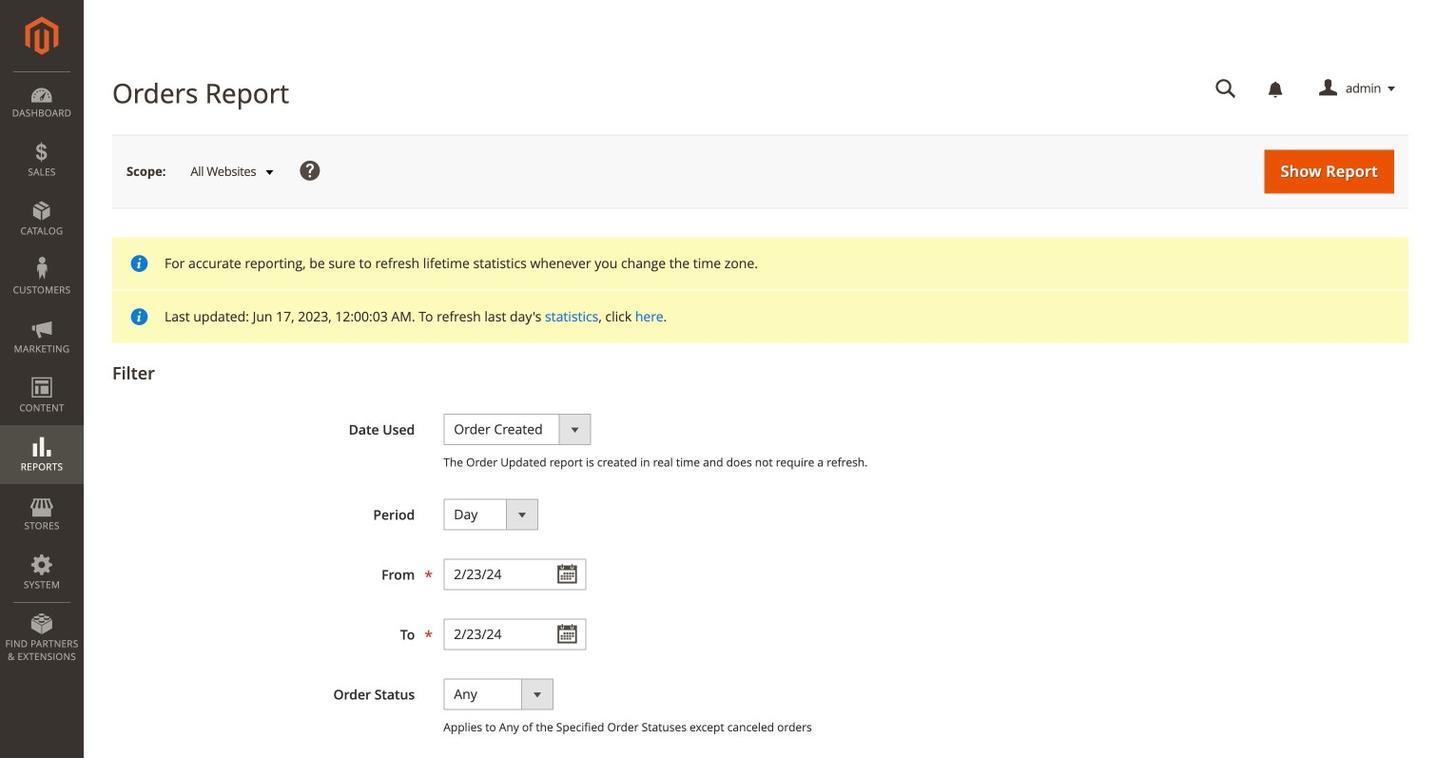 Task type: locate. For each thing, give the bounding box(es) containing it.
menu bar
[[0, 71, 84, 673]]

None text field
[[444, 559, 586, 590]]

magento admin panel image
[[25, 16, 59, 55]]

None text field
[[1203, 72, 1250, 106], [444, 619, 586, 650], [1203, 72, 1250, 106], [444, 619, 586, 650]]



